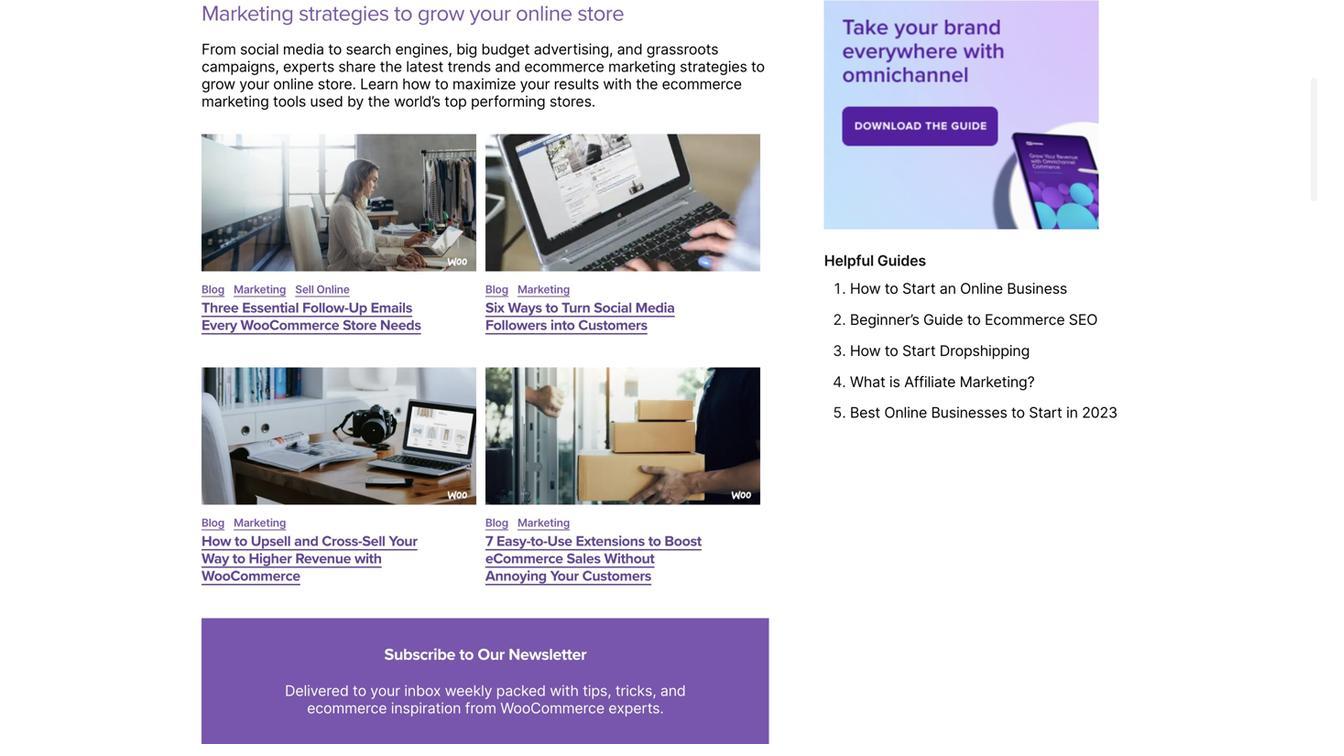 Task type: locate. For each thing, give the bounding box(es) containing it.
0 vertical spatial how
[[850, 280, 881, 298]]

sell inside blog marketing sell online three essential follow-up emails every woocommerce store needs
[[295, 283, 314, 296]]

seo
[[1069, 311, 1098, 329]]

your right cross-
[[389, 533, 417, 550]]

marketing down campaigns,
[[202, 92, 269, 110]]

0 vertical spatial strategies
[[299, 1, 389, 27]]

sell right revenue
[[362, 533, 385, 550]]

search
[[346, 40, 391, 58]]

0 vertical spatial woocommerce
[[240, 317, 339, 334]]

marketing link for to-
[[518, 517, 570, 530]]

blog inside 'blog marketing six ways to turn social media followers into customers'
[[485, 283, 508, 296]]

marketing link up 'essential'
[[234, 283, 286, 296]]

sell up follow-
[[295, 283, 314, 296]]

advertising,
[[534, 40, 613, 58]]

best online businesses to start in 2023 link
[[850, 404, 1118, 422]]

1 horizontal spatial grow
[[417, 1, 464, 27]]

how left upsell
[[202, 533, 231, 550]]

0 horizontal spatial with
[[354, 550, 382, 568]]

marketing
[[202, 1, 294, 27], [234, 283, 286, 296], [518, 283, 570, 296], [234, 517, 286, 530], [518, 517, 570, 530]]

1 horizontal spatial start
[[1029, 404, 1062, 422]]

1 vertical spatial grow
[[202, 75, 235, 93]]

budget
[[481, 40, 530, 58]]

woocommerce down 'newsletter'
[[500, 700, 605, 718]]

marketing for store
[[234, 283, 286, 296]]

0 vertical spatial your
[[389, 533, 417, 550]]

experts.
[[608, 700, 664, 718]]

and right upsell
[[294, 533, 318, 550]]

how down helpful guides
[[850, 280, 881, 298]]

sales
[[567, 550, 601, 568]]

t
[[931, 342, 936, 360]]

0 horizontal spatial ecommerce
[[307, 700, 387, 718]]

1 vertical spatial customers
[[582, 568, 651, 585]]

with inside delivered to your inbox weekly packed with tips, tricks, and ecommerce inspiration from woocommerce experts.
[[550, 682, 579, 700]]

your left results
[[520, 75, 550, 93]]

0 horizontal spatial online
[[316, 283, 350, 296]]

with right results
[[603, 75, 632, 93]]

essential
[[242, 299, 299, 317]]

your down social
[[239, 75, 269, 93]]

0 vertical spatial with
[[603, 75, 632, 93]]

0 horizontal spatial strategies
[[299, 1, 389, 27]]

use
[[547, 533, 572, 550]]

blog link for how to upsell and cross-sell your way to higher revenue with woocommerce
[[202, 517, 225, 530]]

online
[[516, 1, 572, 27], [273, 75, 314, 93]]

1 vertical spatial marketing
[[202, 92, 269, 110]]

helpful
[[824, 252, 874, 270]]

woocommerce inside the blog marketing how to upsell and cross-sell your way to higher revenue with woocommerce
[[202, 568, 300, 585]]

grow
[[417, 1, 464, 27], [202, 75, 235, 93]]

sell online link
[[295, 283, 350, 296]]

delivered
[[285, 682, 349, 700]]

your inside blog marketing 7 easy-to-use extensions to boost ecommerce sales without annoying your customers
[[550, 568, 579, 585]]

to right 'way'
[[232, 550, 245, 568]]

1 horizontal spatial strategies
[[680, 58, 747, 76]]

1 horizontal spatial your
[[550, 568, 579, 585]]

0 horizontal spatial your
[[389, 533, 417, 550]]

results
[[554, 75, 599, 93]]

blog up 'way'
[[202, 517, 225, 530]]

sell
[[295, 283, 314, 296], [362, 533, 385, 550]]

marketing inside blog marketing sell online three essential follow-up emails every woocommerce store needs
[[234, 283, 286, 296]]

ecommerce up stores.
[[524, 58, 604, 76]]

beginner's guide to ecommerce seo
[[850, 311, 1098, 329]]

marketing up to-
[[518, 517, 570, 530]]

woocommerce down upsell
[[202, 568, 300, 585]]

emails
[[371, 299, 412, 317]]

campaigns,
[[202, 58, 279, 76]]

blog inside the blog marketing how to upsell and cross-sell your way to higher revenue with woocommerce
[[202, 517, 225, 530]]

marketing link for three
[[234, 283, 286, 296]]

to left upsell
[[234, 533, 247, 550]]

blog link up "7"
[[485, 517, 508, 530]]

0 horizontal spatial grow
[[202, 75, 235, 93]]

to right guide
[[967, 311, 981, 329]]

woocommerce down sell online link
[[240, 317, 339, 334]]

beginner's guide to ecommerce seo link
[[850, 311, 1098, 329]]

newsletter
[[509, 645, 586, 665]]

blog up three
[[202, 283, 225, 296]]

7
[[485, 533, 493, 550]]

to left turn at the left
[[545, 299, 558, 317]]

1 horizontal spatial sell
[[362, 533, 385, 550]]

and inside delivered to your inbox weekly packed with tips, tricks, and ecommerce inspiration from woocommerce experts.
[[660, 682, 686, 700]]

marketing link up ways
[[518, 283, 570, 296]]

1 vertical spatial online
[[273, 75, 314, 93]]

subscribe to our newsletter
[[384, 645, 586, 665]]

woocommerce
[[240, 317, 339, 334], [202, 568, 300, 585], [500, 700, 605, 718]]

blog for how to upsell and cross-sell your way to higher revenue with woocommerce
[[202, 517, 225, 530]]

business
[[1007, 280, 1067, 298]]

marketing link up to-
[[518, 517, 570, 530]]

business owner sending out follow-up emails in her boutique image
[[202, 134, 476, 271]]

marketing inside the blog marketing how to upsell and cross-sell your way to higher revenue with woocommerce
[[234, 517, 286, 530]]

and down store
[[617, 40, 643, 58]]

what is affiliate marketing? link
[[850, 373, 1035, 391]]

2 vertical spatial woocommerce
[[500, 700, 605, 718]]

engines,
[[395, 40, 452, 58]]

1 horizontal spatial marketing
[[608, 58, 676, 76]]

0 vertical spatial start
[[902, 280, 936, 298]]

turn
[[562, 299, 590, 317]]

best
[[850, 404, 880, 422]]

ecommerce left inbox
[[307, 700, 387, 718]]

with right revenue
[[354, 550, 382, 568]]

marketing inside blog marketing 7 easy-to-use extensions to boost ecommerce sales without annoying your customers
[[518, 517, 570, 530]]

annoying
[[485, 568, 547, 585]]

1 vertical spatial your
[[550, 568, 579, 585]]

blog
[[202, 283, 225, 296], [485, 283, 508, 296], [202, 517, 225, 530], [485, 517, 508, 530]]

marketing up upsell
[[234, 517, 286, 530]]

marketing up ways
[[518, 283, 570, 296]]

inbox
[[404, 682, 441, 700]]

0 horizontal spatial sell
[[295, 283, 314, 296]]

delivered to your inbox weekly packed with tips, tricks, and ecommerce inspiration from woocommerce experts.
[[285, 682, 686, 718]]

0 vertical spatial sell
[[295, 283, 314, 296]]

2023
[[1082, 404, 1118, 422]]

how up what
[[850, 342, 881, 360]]

1 vertical spatial strategies
[[680, 58, 747, 76]]

woocommerce inside blog marketing sell online three essential follow-up emails every woocommerce store needs
[[240, 317, 339, 334]]

0 horizontal spatial start
[[902, 280, 936, 298]]

to right delivered
[[353, 682, 366, 700]]

2 horizontal spatial online
[[960, 280, 1003, 298]]

ecommerce down grassroots
[[662, 75, 742, 93]]

0 vertical spatial customers
[[578, 317, 647, 334]]

online up beginner's guide to ecommerce seo
[[960, 280, 1003, 298]]

media
[[283, 40, 324, 58]]

2 vertical spatial with
[[550, 682, 579, 700]]

social
[[594, 299, 632, 317]]

online down is
[[884, 404, 927, 422]]

online up follow-
[[316, 283, 350, 296]]

to
[[394, 1, 412, 27], [328, 40, 342, 58], [751, 58, 765, 76], [435, 75, 448, 93], [885, 280, 898, 298], [545, 299, 558, 317], [967, 311, 981, 329], [885, 342, 898, 360], [1011, 404, 1025, 422], [234, 533, 247, 550], [648, 533, 661, 550], [232, 550, 245, 568], [459, 645, 474, 665], [353, 682, 366, 700]]

2 horizontal spatial with
[[603, 75, 632, 93]]

your up budget
[[470, 1, 511, 27]]

extensions
[[576, 533, 645, 550]]

blog link up 'way'
[[202, 517, 225, 530]]

blog up six
[[485, 283, 508, 296]]

blog link up six
[[485, 283, 508, 296]]

store.
[[318, 75, 356, 93]]

1 vertical spatial start
[[1029, 404, 1062, 422]]

by
[[347, 92, 364, 110]]

world's
[[394, 92, 440, 110]]

your
[[389, 533, 417, 550], [550, 568, 579, 585]]

the left the 'how'
[[380, 58, 402, 76]]

six
[[485, 299, 504, 317]]

blog inside blog marketing 7 easy-to-use extensions to boost ecommerce sales without annoying your customers
[[485, 517, 508, 530]]

to right the 'how'
[[435, 75, 448, 93]]

cross-
[[322, 533, 362, 550]]

to inside blog marketing 7 easy-to-use extensions to boost ecommerce sales without annoying your customers
[[648, 533, 661, 550]]

what is affiliate marketing?
[[850, 373, 1035, 391]]

with left tips,
[[550, 682, 579, 700]]

to left star
[[885, 342, 898, 360]]

1 vertical spatial woocommerce
[[202, 568, 300, 585]]

with inside the blog marketing how to upsell and cross-sell your way to higher revenue with woocommerce
[[354, 550, 382, 568]]

start left an
[[902, 280, 936, 298]]

0 vertical spatial marketing
[[608, 58, 676, 76]]

how to star t dropshipping
[[850, 342, 1030, 360]]

1 horizontal spatial ecommerce
[[524, 58, 604, 76]]

from social media to search engines, big budget advertising, and grassroots campaigns, experts share the latest trends and ecommerce marketing strategies to grow your online store. learn how to maximize your results with the ecommerce marketing tools used by the world's top performing stores.
[[202, 40, 765, 110]]

blog for 7 easy-to-use extensions to boost ecommerce sales without annoying your customers
[[485, 517, 508, 530]]

marketing link up upsell
[[234, 517, 286, 530]]

your left inbox
[[370, 682, 400, 700]]

the
[[380, 58, 402, 76], [636, 75, 658, 93], [368, 92, 390, 110]]

1 vertical spatial sell
[[362, 533, 385, 550]]

online down media
[[273, 75, 314, 93]]

blog link up three
[[202, 283, 225, 296]]

ecommerce inside delivered to your inbox weekly packed with tips, tricks, and ecommerce inspiration from woocommerce experts.
[[307, 700, 387, 718]]

how inside the blog marketing how to upsell and cross-sell your way to higher revenue with woocommerce
[[202, 533, 231, 550]]

blog marketing how to upsell and cross-sell your way to higher revenue with woocommerce
[[202, 517, 417, 585]]

and right tricks,
[[660, 682, 686, 700]]

blog inside blog marketing sell online three essential follow-up emails every woocommerce store needs
[[202, 283, 225, 296]]

marketing link
[[234, 283, 286, 296], [518, 283, 570, 296], [234, 517, 286, 530], [518, 517, 570, 530]]

dropshipping
[[940, 342, 1030, 360]]

business owner working at turning social media followers into customers image
[[485, 134, 760, 271]]

your down use
[[550, 568, 579, 585]]

desktop with computer showing the product recommendations extension image
[[202, 368, 476, 505]]

learn
[[360, 75, 398, 93]]

2 vertical spatial how
[[202, 533, 231, 550]]

marketing up 'essential'
[[234, 283, 286, 296]]

0 horizontal spatial online
[[273, 75, 314, 93]]

to down the guides on the top right
[[885, 280, 898, 298]]

follow-
[[302, 299, 349, 317]]

and
[[617, 40, 643, 58], [495, 58, 520, 76], [294, 533, 318, 550], [660, 682, 686, 700]]

weekly
[[445, 682, 492, 700]]

1 vertical spatial how
[[850, 342, 881, 360]]

online
[[960, 280, 1003, 298], [316, 283, 350, 296], [884, 404, 927, 422]]

1 horizontal spatial with
[[550, 682, 579, 700]]

grow up engines,
[[417, 1, 464, 27]]

marketing for higher
[[234, 517, 286, 530]]

three essential follow-up emails every woocommerce store needs link
[[202, 299, 421, 334]]

blog up "7"
[[485, 517, 508, 530]]

2 horizontal spatial ecommerce
[[662, 75, 742, 93]]

0 vertical spatial online
[[516, 1, 572, 27]]

grassroots
[[647, 40, 718, 58]]

1 vertical spatial with
[[354, 550, 382, 568]]

revenue
[[295, 550, 351, 568]]

to left boost
[[648, 533, 661, 550]]

blog marketing 7 easy-to-use extensions to boost ecommerce sales without annoying your customers
[[485, 517, 702, 585]]

strategies
[[299, 1, 389, 27], [680, 58, 747, 76]]

grow down from
[[202, 75, 235, 93]]

woocommerce inside delivered to your inbox weekly packed with tips, tricks, and ecommerce inspiration from woocommerce experts.
[[500, 700, 605, 718]]

affiliate
[[904, 373, 956, 391]]

online up advertising,
[[516, 1, 572, 27]]

marketing down store
[[608, 58, 676, 76]]

online inside blog marketing sell online three essential follow-up emails every woocommerce store needs
[[316, 283, 350, 296]]

start left 'in'
[[1029, 404, 1062, 422]]

start
[[902, 280, 936, 298], [1029, 404, 1062, 422]]

boost
[[665, 533, 702, 550]]

up
[[349, 299, 367, 317]]



Task type: vqa. For each thing, say whether or not it's contained in the screenshot.
fourth group from the top of the page
no



Task type: describe. For each thing, give the bounding box(es) containing it.
blog marketing sell online three essential follow-up emails every woocommerce store needs
[[202, 283, 421, 334]]

0 vertical spatial grow
[[417, 1, 464, 27]]

marketing link for upsell
[[234, 517, 286, 530]]

into
[[550, 317, 575, 334]]

ecommerce
[[985, 311, 1065, 329]]

7 easy-to-use extensions to boost ecommerce sales without annoying your customers link
[[485, 533, 702, 585]]

higher
[[249, 550, 292, 568]]

an
[[940, 280, 956, 298]]

1 horizontal spatial online
[[516, 1, 572, 27]]

tricks,
[[615, 682, 656, 700]]

performing
[[471, 92, 545, 110]]

guide
[[923, 311, 963, 329]]

to left our on the left bottom
[[459, 645, 474, 665]]

grow inside "from social media to search engines, big budget advertising, and grassroots campaigns, experts share the latest trends and ecommerce marketing strategies to grow your online store. learn how to maximize your results with the ecommerce marketing tools used by the world's top performing stores."
[[202, 75, 235, 93]]

top
[[444, 92, 467, 110]]

how
[[402, 75, 431, 93]]

stores.
[[549, 92, 595, 110]]

tips,
[[583, 682, 611, 700]]

marketing inside 'blog marketing six ways to turn social media followers into customers'
[[518, 283, 570, 296]]

experts
[[283, 58, 334, 76]]

sell inside the blog marketing how to upsell and cross-sell your way to higher revenue with woocommerce
[[362, 533, 385, 550]]

customers inside 'blog marketing six ways to turn social media followers into customers'
[[578, 317, 647, 334]]

six ways to turn social media followers into customers link
[[485, 299, 675, 334]]

from
[[202, 40, 236, 58]]

in
[[1066, 404, 1078, 422]]

share
[[338, 58, 376, 76]]

blog for three essential follow-up emails every woocommerce store needs
[[202, 283, 225, 296]]

easy-
[[497, 533, 530, 550]]

businesses
[[931, 404, 1007, 422]]

social
[[240, 40, 279, 58]]

how to star link
[[850, 342, 931, 360]]

customers inside blog marketing 7 easy-to-use extensions to boost ecommerce sales without annoying your customers
[[582, 568, 651, 585]]

from
[[465, 700, 496, 718]]

blog for six ways to turn social media followers into customers
[[485, 283, 508, 296]]

used
[[310, 92, 343, 110]]

maximize
[[452, 75, 516, 93]]

marketing?
[[960, 373, 1035, 391]]

what
[[850, 373, 885, 391]]

to up engines,
[[394, 1, 412, 27]]

tools
[[273, 92, 306, 110]]

your inside the blog marketing how to upsell and cross-sell your way to higher revenue with woocommerce
[[389, 533, 417, 550]]

blog link for 7 easy-to-use extensions to boost ecommerce sales without annoying your customers
[[485, 517, 508, 530]]

strategies inside "from social media to search engines, big budget advertising, and grassroots campaigns, experts share the latest trends and ecommerce marketing strategies to grow your online store. learn how to maximize your results with the ecommerce marketing tools used by the world's top performing stores."
[[680, 58, 747, 76]]

to inside delivered to your inbox weekly packed with tips, tricks, and ecommerce inspiration from woocommerce experts.
[[353, 682, 366, 700]]

beginner's
[[850, 311, 919, 329]]

helpful guides
[[824, 252, 926, 270]]

needs
[[380, 317, 421, 334]]

blog link for six ways to turn social media followers into customers
[[485, 283, 508, 296]]

how for how to start an online business
[[850, 280, 881, 298]]

latest
[[406, 58, 444, 76]]

marketing link for to
[[518, 283, 570, 296]]

mailman delivering extra packages to the door after successful upselling strategies image
[[485, 368, 760, 505]]

best online businesses to start in 2023
[[850, 404, 1118, 422]]

and up performing
[[495, 58, 520, 76]]

your inside delivered to your inbox weekly packed with tips, tricks, and ecommerce inspiration from woocommerce experts.
[[370, 682, 400, 700]]

packed
[[496, 682, 546, 700]]

our
[[478, 645, 505, 665]]

store
[[343, 317, 377, 334]]

way
[[202, 550, 229, 568]]

1 horizontal spatial online
[[884, 404, 927, 422]]

marketing strategies to grow your online store
[[202, 1, 624, 27]]

blog link for three essential follow-up emails every woocommerce store needs
[[202, 283, 225, 296]]

the right "by" in the top left of the page
[[368, 92, 390, 110]]

marketing up social
[[202, 1, 294, 27]]

guides
[[877, 252, 926, 270]]

to right grassroots
[[751, 58, 765, 76]]

t dropshipping link
[[931, 342, 1030, 360]]

and inside the blog marketing how to upsell and cross-sell your way to higher revenue with woocommerce
[[294, 533, 318, 550]]

subscribe
[[384, 645, 455, 665]]

to-
[[530, 533, 547, 550]]

without
[[604, 550, 655, 568]]

media
[[635, 299, 675, 317]]

with inside "from social media to search engines, big budget advertising, and grassroots campaigns, experts share the latest trends and ecommerce marketing strategies to grow your online store. learn how to maximize your results with the ecommerce marketing tools used by the world's top performing stores."
[[603, 75, 632, 93]]

to right media
[[328, 40, 342, 58]]

followers
[[485, 317, 547, 334]]

how for how to star t dropshipping
[[850, 342, 881, 360]]

to down marketing?
[[1011, 404, 1025, 422]]

blog marketing six ways to turn social media followers into customers
[[485, 283, 675, 334]]

trends
[[447, 58, 491, 76]]

big
[[456, 40, 477, 58]]

store
[[577, 1, 624, 27]]

upsell
[[251, 533, 291, 550]]

every
[[202, 317, 237, 334]]

ecommerce
[[485, 550, 563, 568]]

is
[[889, 373, 900, 391]]

marketing for without
[[518, 517, 570, 530]]

inspiration
[[391, 700, 461, 718]]

star
[[902, 342, 931, 360]]

online inside "from social media to search engines, big budget advertising, and grassroots campaigns, experts share the latest trends and ecommerce marketing strategies to grow your online store. learn how to maximize your results with the ecommerce marketing tools used by the world's top performing stores."
[[273, 75, 314, 93]]

ways
[[508, 299, 542, 317]]

three
[[202, 299, 239, 317]]

to inside 'blog marketing six ways to turn social media followers into customers'
[[545, 299, 558, 317]]

the down grassroots
[[636, 75, 658, 93]]

how to start an online business
[[850, 280, 1067, 298]]

0 horizontal spatial marketing
[[202, 92, 269, 110]]



